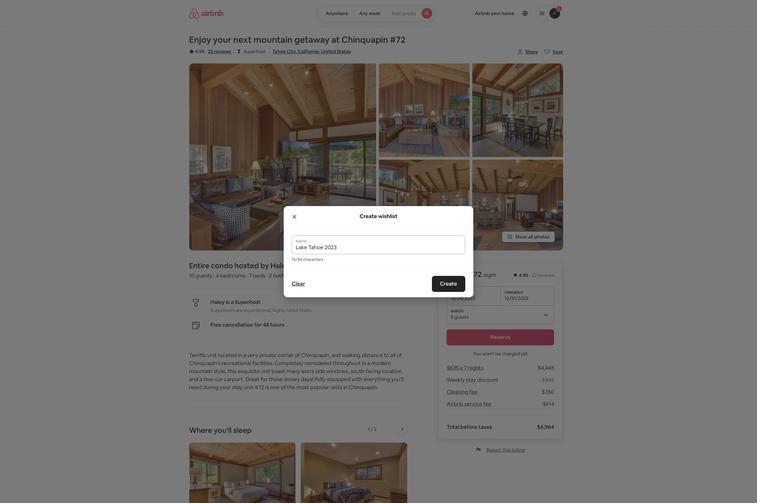 Task type: describe. For each thing, give the bounding box(es) containing it.
any week button
[[354, 5, 387, 21]]

your inside 'terrific unit located in a very private corner of chinquapin, and walking distance to all of chinquapin's recreational facilities. completely remodeled throughout in a modern mountain style, this exquisite unit boast many extra side windows, south facing location and a two-car carport. great for those snowy days! fully equipped with everything you'll need during your stay, unit #72 is one of the most popular units in chinquapin.'
[[220, 384, 231, 391]]

bedrooms
[[220, 272, 246, 279]]

you'll
[[391, 376, 404, 383]]

hosts.
[[299, 307, 313, 313]]

enjoy your next mountain getaway at chinquapin #72 image 4 image
[[472, 63, 563, 157]]

popular
[[311, 384, 329, 391]]

10
[[189, 272, 195, 279]]

a left two-
[[200, 376, 203, 383]]

1 vertical spatial and
[[189, 376, 198, 383]]

none search field containing anywhere
[[317, 5, 435, 21]]

most
[[297, 384, 309, 391]]

to
[[384, 352, 389, 359]]

cleaning fee
[[447, 388, 478, 395]]

$572
[[466, 270, 482, 279]]

entire condo hosted by haley 10 guests · 4 bedrooms · 7 beds · 2 baths
[[189, 261, 290, 279]]

all inside 'terrific unit located in a very private corner of chinquapin, and walking distance to all of chinquapin's recreational facilities. completely remodeled throughout in a modern mountain style, this exquisite unit boast many extra side windows, south facing location and a two-car carport. great for those snowy days! fully equipped with everything you'll need during your stay, unit #72 is one of the most popular units in chinquapin.'
[[391, 352, 396, 359]]

1 horizontal spatial of
[[295, 352, 300, 359]]

superhosts
[[211, 307, 235, 313]]

$4,445
[[538, 364, 555, 371]]

reserve button
[[447, 329, 555, 345]]

all inside show all photos "button"
[[529, 234, 533, 240]]

clear button
[[289, 277, 309, 290]]

where you'll sleep region
[[187, 424, 522, 503]]

beds
[[253, 272, 265, 279]]

you'll
[[214, 426, 232, 435]]

you
[[473, 351, 481, 357]]

0 vertical spatial #72
[[390, 34, 406, 45]]

share button
[[515, 46, 541, 57]]

chinquapin
[[342, 34, 388, 45]]

location
[[382, 368, 402, 375]]

throughout
[[333, 360, 361, 367]]

-$445
[[540, 376, 555, 383]]

1 vertical spatial 7
[[464, 364, 467, 371]]

4
[[216, 272, 219, 279]]

two-
[[204, 376, 215, 383]]

style,
[[214, 368, 227, 375]]

none text field inside name this wishlist 'dialog'
[[296, 244, 462, 251]]

is inside 'terrific unit located in a very private corner of chinquapin, and walking distance to all of chinquapin's recreational facilities. completely remodeled throughout in a modern mountain style, this exquisite unit boast many extra side windows, south facing location and a two-car carport. great for those snowy days! fully equipped with everything you'll need during your stay, unit #72 is one of the most popular units in chinquapin.'
[[266, 384, 269, 391]]

city,
[[287, 48, 297, 54]]

week
[[369, 10, 381, 16]]

recreational
[[222, 360, 251, 367]]

need
[[189, 384, 202, 391]]

walking
[[342, 352, 361, 359]]

enjoy your next mountain getaway at chinquapin #72 image 3 image
[[379, 160, 470, 251]]

tahoe city, california, united states button
[[273, 47, 351, 55]]

show all photos
[[516, 234, 550, 240]]

15/50 characters
[[292, 257, 323, 262]]

distance
[[362, 352, 383, 359]]

charged
[[502, 351, 520, 357]]

are
[[236, 307, 243, 313]]

12/24/2023
[[451, 295, 475, 301]]

airbnb service fee
[[447, 400, 492, 407]]

taxes
[[479, 424, 492, 431]]

getaway
[[295, 34, 330, 45]]

1 vertical spatial this
[[503, 447, 511, 453]]

· tahoe city, california, united states
[[269, 48, 351, 55]]

the
[[287, 384, 296, 391]]

$350
[[542, 388, 555, 395]]

anywhere button
[[317, 5, 354, 21]]

#72 inside 'terrific unit located in a very private corner of chinquapin, and walking distance to all of chinquapin's recreational facilities. completely remodeled throughout in a modern mountain style, this exquisite unit boast many extra side windows, south facing location and a two-car carport. great for those snowy days! fully equipped with everything you'll need during your stay, unit #72 is one of the most popular units in chinquapin.'
[[255, 384, 264, 391]]

side
[[315, 368, 326, 375]]

2 vertical spatial in
[[344, 384, 348, 391]]

report
[[487, 447, 502, 453]]

󰀃
[[238, 48, 240, 54]]

next
[[233, 34, 252, 45]]

show all photos button
[[502, 231, 555, 242]]

at
[[332, 34, 340, 45]]

enjoy
[[189, 34, 211, 45]]

add guests button
[[386, 5, 435, 21]]

0 horizontal spatial unit
[[208, 352, 217, 359]]

experienced,
[[244, 307, 272, 313]]

total
[[447, 424, 459, 431]]

one
[[270, 384, 280, 391]]

highly
[[273, 307, 286, 313]]

discount
[[478, 376, 499, 383]]

terrific unit located in a very private corner of chinquapin, and walking distance to all of chinquapin's recreational facilities. completely remodeled throughout in a modern mountain style, this exquisite unit boast many extra side windows, south facing location and a two-car carport. great for those snowy days! fully equipped with everything you'll need during your stay, unit #72 is one of the most popular units in chinquapin.
[[189, 352, 405, 391]]

$4,964
[[537, 424, 555, 431]]

guests inside entire condo hosted by haley 10 guests · 4 bedrooms · 7 beds · 2 baths
[[196, 272, 212, 279]]

enjoy your next mountain getaway at chinquapin #72
[[189, 34, 406, 45]]

those
[[269, 376, 283, 383]]

/
[[371, 426, 373, 432]]

any
[[359, 10, 368, 16]]

total before taxes
[[447, 424, 492, 431]]

a left very
[[243, 352, 246, 359]]

0 vertical spatial mountain
[[254, 34, 293, 45]]

airbnb
[[447, 400, 464, 407]]

add
[[392, 10, 401, 16]]

extra
[[302, 368, 314, 375]]

0 vertical spatial your
[[213, 34, 232, 45]]

tahoe
[[273, 48, 286, 54]]

clear
[[292, 280, 305, 287]]

-
[[540, 376, 542, 383]]

0 horizontal spatial in
[[238, 352, 242, 359]]

chinquapin,
[[301, 352, 331, 359]]

corner
[[278, 352, 294, 359]]

create wishlist
[[360, 213, 398, 220]]

0 vertical spatial fee
[[470, 388, 478, 395]]

hosted
[[235, 261, 259, 270]]

$635 for $572
[[447, 270, 464, 279]]



Task type: locate. For each thing, give the bounding box(es) containing it.
15/50
[[292, 257, 302, 262]]

where
[[189, 426, 212, 435]]

#72 down add
[[390, 34, 406, 45]]

reserve
[[491, 334, 511, 341]]

name this wishlist dialog
[[284, 206, 474, 297]]

$635 for x
[[447, 364, 459, 371]]

0 horizontal spatial 4.95 · 22 reviews
[[195, 48, 231, 54]]

enjoy your next mountain getaway at chinquapin #72 image 2 image
[[379, 63, 470, 157]]

create up 12/24/2023
[[440, 280, 458, 287]]

with
[[352, 376, 363, 383]]

facing
[[366, 368, 381, 375]]

1 horizontal spatial 22
[[532, 272, 537, 278]]

1 horizontal spatial fee
[[483, 400, 492, 407]]

1 vertical spatial is
[[266, 384, 269, 391]]

snowy
[[284, 376, 300, 383]]

report this listing
[[487, 447, 525, 453]]

fee up service
[[470, 388, 478, 395]]

1 vertical spatial guests
[[196, 272, 212, 279]]

2 left baths
[[269, 272, 272, 279]]

#72 down great
[[255, 384, 264, 391]]

2 horizontal spatial in
[[362, 360, 366, 367]]

stay
[[466, 376, 476, 383]]

this inside 'terrific unit located in a very private corner of chinquapin, and walking distance to all of chinquapin's recreational facilities. completely remodeled throughout in a modern mountain style, this exquisite unit boast many extra side windows, south facing location and a two-car carport. great for those snowy days! fully equipped with everything you'll need during your stay, unit #72 is one of the most popular units in chinquapin.'
[[228, 368, 237, 375]]

2 $635 from the top
[[447, 364, 459, 371]]

1 horizontal spatial mountain
[[254, 34, 293, 45]]

1 horizontal spatial guests
[[402, 10, 416, 16]]

0 horizontal spatial reviews
[[214, 48, 231, 54]]

0 vertical spatial 7
[[249, 272, 252, 279]]

before
[[461, 424, 478, 431]]

0 vertical spatial and
[[332, 352, 341, 359]]

1 horizontal spatial all
[[529, 234, 533, 240]]

1 vertical spatial #72
[[255, 384, 264, 391]]

sleep
[[233, 426, 252, 435]]

windows,
[[327, 368, 350, 375]]

create
[[360, 213, 377, 220], [440, 280, 458, 287]]

by haley
[[261, 261, 290, 270]]

1 vertical spatial 22
[[532, 272, 537, 278]]

bedroom 1 image
[[189, 443, 296, 503], [189, 443, 296, 503]]

1 horizontal spatial and
[[332, 352, 341, 359]]

exquisite
[[238, 368, 260, 375]]

#72
[[390, 34, 406, 45], [255, 384, 264, 391]]

service
[[465, 400, 482, 407]]

1 vertical spatial $635
[[447, 364, 459, 371]]

boast
[[272, 368, 286, 375]]

great
[[245, 376, 260, 383]]

1 horizontal spatial unit
[[244, 384, 254, 391]]

haley is a superhost. learn more about haley. image
[[389, 261, 407, 280], [389, 261, 407, 280]]

condo
[[211, 261, 233, 270]]

1 horizontal spatial create
[[440, 280, 458, 287]]

1 / 2
[[368, 426, 377, 432]]

12/31/2023
[[505, 295, 529, 301]]

None search field
[[317, 5, 435, 21]]

hours
[[270, 321, 285, 328]]

0 horizontal spatial guests
[[196, 272, 212, 279]]

equipped
[[327, 376, 351, 383]]

1 horizontal spatial 2
[[374, 426, 377, 432]]

unit
[[208, 352, 217, 359], [261, 368, 270, 375], [244, 384, 254, 391]]

1 horizontal spatial 4.95 · 22 reviews
[[519, 272, 555, 278]]

in right units
[[344, 384, 348, 391]]

x
[[460, 364, 463, 371]]

$635 x 7 nights
[[447, 364, 484, 371]]

is inside haley is a superhost superhosts are experienced, highly rated hosts.
[[226, 299, 230, 306]]

1 vertical spatial 2
[[374, 426, 377, 432]]

22 reviews button
[[208, 48, 231, 55]]

2 inside where you'll sleep region
[[374, 426, 377, 432]]

this
[[228, 368, 237, 375], [503, 447, 511, 453]]

baths
[[273, 272, 287, 279]]

2 horizontal spatial unit
[[261, 368, 270, 375]]

united
[[321, 48, 336, 54]]

0 horizontal spatial is
[[226, 299, 230, 306]]

1 horizontal spatial 4.95
[[519, 272, 528, 278]]

1 vertical spatial mountain
[[189, 368, 212, 375]]

a up superhosts
[[231, 299, 234, 306]]

in up south
[[362, 360, 366, 367]]

rated
[[287, 307, 298, 313]]

1 vertical spatial in
[[362, 360, 366, 367]]

0 vertical spatial reviews
[[214, 48, 231, 54]]

free cancellation for 48 hours
[[211, 321, 285, 328]]

your up '22 reviews' button
[[213, 34, 232, 45]]

1 vertical spatial superhost
[[235, 299, 261, 306]]

for inside 'terrific unit located in a very private corner of chinquapin, and walking distance to all of chinquapin's recreational facilities. completely remodeled throughout in a modern mountain style, this exquisite unit boast many extra side windows, south facing location and a two-car carport. great for those snowy days! fully equipped with everything you'll need during your stay, unit #72 is one of the most popular units in chinquapin.'
[[261, 376, 268, 383]]

1 horizontal spatial in
[[344, 384, 348, 391]]

0 horizontal spatial all
[[391, 352, 396, 359]]

fee right service
[[483, 400, 492, 407]]

0 horizontal spatial of
[[281, 384, 286, 391]]

0 vertical spatial 2
[[269, 272, 272, 279]]

stay,
[[232, 384, 243, 391]]

0 horizontal spatial and
[[189, 376, 198, 383]]

chinquapin.
[[349, 384, 378, 391]]

of right to on the right bottom of the page
[[397, 352, 402, 359]]

this up carport.
[[228, 368, 237, 375]]

7 left beds
[[249, 272, 252, 279]]

None text field
[[296, 244, 462, 251]]

photos
[[534, 234, 550, 240]]

$635 x 7 nights button
[[447, 364, 484, 371]]

guests right add
[[402, 10, 416, 16]]

all right show
[[529, 234, 533, 240]]

car
[[215, 376, 223, 383]]

unit down facilities.
[[261, 368, 270, 375]]

enjoy your next mountain getaway at chinquapin #72 image 5 image
[[472, 160, 563, 251]]

mountain up tahoe
[[254, 34, 293, 45]]

0 horizontal spatial 22
[[208, 48, 213, 54]]

share
[[526, 49, 538, 55]]

create inside button
[[440, 280, 458, 287]]

0 horizontal spatial this
[[228, 368, 237, 375]]

0 vertical spatial in
[[238, 352, 242, 359]]

chinquapin's
[[189, 360, 221, 367]]

enjoy your next mountain getaway at chinquapin #72 image 1 image
[[189, 63, 376, 251]]

states
[[337, 48, 351, 54]]

night
[[484, 272, 496, 279]]

$635 $572 night
[[447, 270, 496, 279]]

0 vertical spatial create
[[360, 213, 377, 220]]

0 horizontal spatial create
[[360, 213, 377, 220]]

0 horizontal spatial 2
[[269, 272, 272, 279]]

facilities.
[[252, 360, 274, 367]]

4.95 down enjoy
[[195, 48, 205, 54]]

create for create
[[440, 280, 458, 287]]

2 right / at the left bottom of the page
[[374, 426, 377, 432]]

$445
[[542, 376, 555, 383]]

yet
[[521, 351, 528, 357]]

private
[[259, 352, 276, 359]]

unit up chinquapin's
[[208, 352, 217, 359]]

0 vertical spatial 22
[[208, 48, 213, 54]]

in
[[238, 352, 242, 359], [362, 360, 366, 367], [344, 384, 348, 391]]

superhost up are
[[235, 299, 261, 306]]

superhost right 󰀃
[[244, 48, 266, 54]]

your down car
[[220, 384, 231, 391]]

0 horizontal spatial fee
[[470, 388, 478, 395]]

of
[[295, 352, 300, 359], [397, 352, 402, 359], [281, 384, 286, 391]]

remodeled
[[305, 360, 332, 367]]

of up completely
[[295, 352, 300, 359]]

report this listing button
[[476, 447, 525, 453]]

1 vertical spatial for
[[261, 376, 268, 383]]

cancellation
[[223, 321, 253, 328]]

1 horizontal spatial this
[[503, 447, 511, 453]]

is left one
[[266, 384, 269, 391]]

$635
[[447, 270, 464, 279], [447, 364, 459, 371]]

0 horizontal spatial 7
[[249, 272, 252, 279]]

7 right x
[[464, 364, 467, 371]]

where you'll sleep
[[189, 426, 252, 435]]

mountain down chinquapin's
[[189, 368, 212, 375]]

a down distance
[[368, 360, 370, 367]]

0 vertical spatial for
[[254, 321, 262, 328]]

mountain inside 'terrific unit located in a very private corner of chinquapin, and walking distance to all of chinquapin's recreational facilities. completely remodeled throughout in a modern mountain style, this exquisite unit boast many extra side windows, south facing location and a two-car carport. great for those snowy days! fully equipped with everything you'll need during your stay, unit #72 is one of the most popular units in chinquapin.'
[[189, 368, 212, 375]]

4.95 · 22 reviews down enjoy
[[195, 48, 231, 54]]

1 horizontal spatial is
[[266, 384, 269, 391]]

1 vertical spatial your
[[220, 384, 231, 391]]

this left listing
[[503, 447, 511, 453]]

1
[[368, 426, 370, 432]]

1 vertical spatial 4.95
[[519, 272, 528, 278]]

1 vertical spatial create
[[440, 280, 458, 287]]

1 vertical spatial fee
[[483, 400, 492, 407]]

0 vertical spatial all
[[529, 234, 533, 240]]

4.95 up 12/31/2023
[[519, 272, 528, 278]]

0 horizontal spatial #72
[[255, 384, 264, 391]]

unit down great
[[244, 384, 254, 391]]

22
[[208, 48, 213, 54], [532, 272, 537, 278]]

superhost inside haley is a superhost superhosts are experienced, highly rated hosts.
[[235, 299, 261, 306]]

0 vertical spatial guests
[[402, 10, 416, 16]]

of left the
[[281, 384, 286, 391]]

profile element
[[443, 0, 563, 27]]

1 vertical spatial all
[[391, 352, 396, 359]]

0 vertical spatial unit
[[208, 352, 217, 359]]

for left those
[[261, 376, 268, 383]]

and up need
[[189, 376, 198, 383]]

carport.
[[224, 376, 244, 383]]

all right to on the right bottom of the page
[[391, 352, 396, 359]]

1 $635 from the top
[[447, 270, 464, 279]]

save
[[553, 49, 563, 55]]

$635 left x
[[447, 364, 459, 371]]

4.95 · 22 reviews up 12/31/2023
[[519, 272, 555, 278]]

0 horizontal spatial 4.95
[[195, 48, 205, 54]]

fee
[[470, 388, 478, 395], [483, 400, 492, 407]]

save button
[[542, 46, 566, 57]]

1 vertical spatial reviews
[[538, 272, 555, 278]]

for left "48"
[[254, 321, 262, 328]]

$635 left $572
[[447, 270, 464, 279]]

weekly
[[447, 376, 465, 383]]

7 inside entire condo hosted by haley 10 guests · 4 bedrooms · 7 beds · 2 baths
[[249, 272, 252, 279]]

create left wishlist
[[360, 213, 377, 220]]

1 vertical spatial 4.95 · 22 reviews
[[519, 272, 555, 278]]

bedroom 2 image
[[301, 443, 407, 503], [301, 443, 407, 503]]

1 horizontal spatial reviews
[[538, 272, 555, 278]]

is up superhosts
[[226, 299, 230, 306]]

1 horizontal spatial #72
[[390, 34, 406, 45]]

terrific
[[189, 352, 206, 359]]

2 vertical spatial unit
[[244, 384, 254, 391]]

guests down entire
[[196, 272, 212, 279]]

1 vertical spatial unit
[[261, 368, 270, 375]]

0 vertical spatial this
[[228, 368, 237, 375]]

create for create wishlist
[[360, 213, 377, 220]]

cleaning fee button
[[447, 388, 478, 395]]

california,
[[298, 48, 320, 54]]

4.95
[[195, 48, 205, 54], [519, 272, 528, 278]]

2 horizontal spatial of
[[397, 352, 402, 359]]

you won't be charged yet
[[473, 351, 528, 357]]

0 vertical spatial 4.95 · 22 reviews
[[195, 48, 231, 54]]

1 horizontal spatial 7
[[464, 364, 467, 371]]

0 vertical spatial 4.95
[[195, 48, 205, 54]]

haley is a superhost superhosts are experienced, highly rated hosts.
[[211, 299, 313, 313]]

a inside haley is a superhost superhosts are experienced, highly rated hosts.
[[231, 299, 234, 306]]

2 inside entire condo hosted by haley 10 guests · 4 bedrooms · 7 beds · 2 baths
[[269, 272, 272, 279]]

0 vertical spatial $635
[[447, 270, 464, 279]]

0 horizontal spatial mountain
[[189, 368, 212, 375]]

cleaning
[[447, 388, 469, 395]]

guests inside the add guests button
[[402, 10, 416, 16]]

and up throughout
[[332, 352, 341, 359]]

4.95 · 22 reviews
[[195, 48, 231, 54], [519, 272, 555, 278]]

0 vertical spatial is
[[226, 299, 230, 306]]

entire
[[189, 261, 209, 270]]

0 vertical spatial superhost
[[244, 48, 266, 54]]

in up "recreational"
[[238, 352, 242, 359]]

nights
[[468, 364, 484, 371]]



Task type: vqa. For each thing, say whether or not it's contained in the screenshot.
condo on the left of the page
yes



